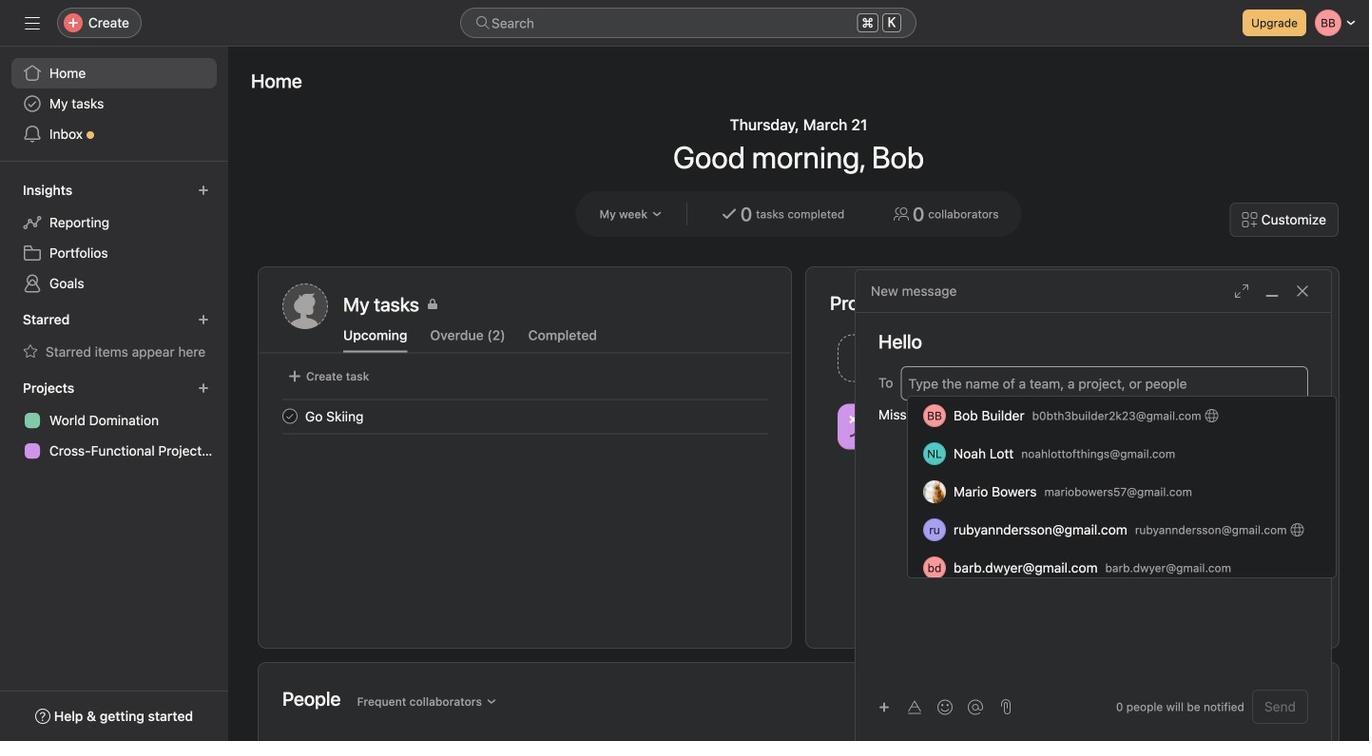 Task type: describe. For each thing, give the bounding box(es) containing it.
Mark complete checkbox
[[279, 405, 302, 428]]

expand popout to full screen image
[[1235, 284, 1250, 299]]

starred element
[[0, 303, 228, 371]]

global element
[[0, 47, 228, 161]]

Type the name of a team, a project, or people text field
[[909, 372, 1299, 395]]

new insights image
[[198, 185, 209, 196]]



Task type: locate. For each thing, give the bounding box(es) containing it.
minimize image
[[1265, 284, 1281, 299]]

1 vertical spatial list item
[[260, 399, 792, 433]]

at mention image
[[968, 700, 984, 715]]

list item
[[831, 329, 1074, 387], [260, 399, 792, 433]]

rocket image
[[1093, 347, 1115, 370]]

hide sidebar image
[[25, 15, 40, 30]]

new project or portfolio image
[[198, 382, 209, 394]]

Add subject text field
[[856, 328, 1332, 355]]

0 horizontal spatial list item
[[260, 399, 792, 433]]

line_and_symbols image
[[850, 415, 872, 438]]

close image
[[1296, 284, 1311, 299]]

projects element
[[0, 371, 228, 470]]

add profile photo image
[[283, 284, 328, 329]]

mark complete image
[[279, 405, 302, 428]]

insert an object image
[[879, 702, 890, 713]]

None field
[[460, 8, 917, 38]]

dialog
[[856, 270, 1332, 741]]

list box
[[909, 397, 1337, 577]]

Search tasks, projects, and more text field
[[460, 8, 917, 38]]

1 horizontal spatial list item
[[831, 329, 1074, 387]]

add items to starred image
[[198, 314, 209, 325]]

toolbar
[[871, 693, 993, 721]]

0 vertical spatial list item
[[831, 329, 1074, 387]]

insights element
[[0, 173, 228, 303]]



Task type: vqa. For each thing, say whether or not it's contained in the screenshot.
Hide sidebar "image"
yes



